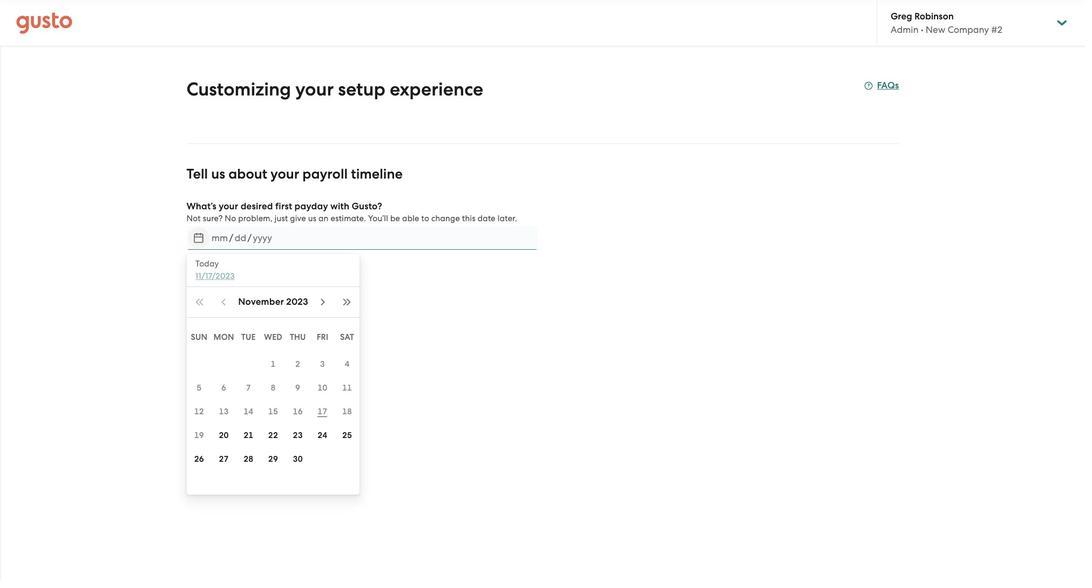 Task type: describe. For each thing, give the bounding box(es) containing it.
change
[[431, 214, 460, 224]]

23
[[293, 431, 303, 441]]

no
[[225, 214, 236, 224]]

this
[[462, 214, 476, 224]]

setup
[[338, 78, 385, 100]]

9
[[295, 383, 300, 393]]

back
[[199, 303, 221, 315]]

just
[[275, 214, 288, 224]]

wed
[[264, 333, 282, 342]]

november
[[238, 296, 284, 308]]

5 button
[[187, 376, 211, 400]]

date
[[478, 214, 496, 224]]

with
[[330, 201, 349, 212]]

desired
[[241, 201, 273, 212]]

2
[[295, 360, 300, 369]]

15 button
[[261, 400, 285, 424]]

1 horizontal spatial cell
[[335, 448, 360, 471]]

20 button
[[211, 424, 236, 448]]

give
[[290, 214, 306, 224]]

13
[[219, 407, 229, 417]]

4 button
[[335, 353, 360, 376]]

21
[[244, 431, 253, 441]]

estimate.
[[331, 214, 366, 224]]

fri
[[317, 333, 328, 342]]

12 button
[[187, 400, 211, 424]]

Day (dd) field
[[233, 229, 247, 247]]

about
[[228, 166, 267, 182]]

•
[[921, 24, 924, 35]]

1 / from the left
[[229, 233, 233, 243]]

28
[[244, 455, 253, 464]]

us inside the what's your desired first payday with gusto? not sure? no problem, just give us an estimate. you'll be able to change this date later.
[[308, 214, 316, 224]]

your for desired
[[219, 201, 238, 212]]

22 button
[[261, 424, 285, 448]]

back button
[[187, 296, 234, 322]]

19 button
[[187, 424, 211, 448]]

an
[[319, 214, 329, 224]]

Year (yyyy) field
[[252, 229, 273, 247]]

2 / from the left
[[247, 233, 252, 243]]

17
[[318, 407, 327, 417]]

12
[[194, 407, 204, 417]]

sure?
[[203, 214, 223, 224]]

15
[[268, 407, 278, 417]]

7
[[246, 383, 251, 393]]

16
[[293, 407, 303, 417]]

admin
[[891, 24, 919, 35]]

25
[[342, 431, 352, 441]]

10
[[318, 383, 327, 393]]

payday
[[295, 201, 328, 212]]

#2
[[991, 24, 1002, 35]]

tell
[[187, 166, 208, 182]]

11
[[342, 383, 352, 393]]

28 button
[[236, 448, 261, 471]]

Month (mm) field
[[210, 229, 229, 247]]

1 button
[[261, 353, 285, 376]]

9 button
[[285, 376, 310, 400]]

your for setup
[[295, 78, 334, 100]]

14 button
[[236, 400, 261, 424]]

1 vertical spatial your
[[271, 166, 299, 182]]

23 button
[[285, 424, 310, 448]]

14
[[244, 407, 253, 417]]

able
[[402, 214, 419, 224]]

0 horizontal spatial us
[[211, 166, 225, 182]]

1
[[271, 360, 276, 369]]

10 button
[[310, 376, 335, 400]]

problem,
[[238, 214, 272, 224]]

8 button
[[261, 376, 285, 400]]

8
[[271, 383, 276, 393]]

6 button
[[211, 376, 236, 400]]

you'll
[[368, 214, 388, 224]]

november 2023
[[238, 296, 308, 308]]

4
[[345, 360, 350, 369]]



Task type: locate. For each thing, give the bounding box(es) containing it.
2 button
[[285, 353, 310, 376]]

6
[[221, 383, 226, 393]]

your up no
[[219, 201, 238, 212]]

first
[[275, 201, 292, 212]]

25 button
[[335, 424, 360, 448]]

24
[[318, 431, 327, 441]]

gusto?
[[352, 201, 382, 212]]

1 vertical spatial us
[[308, 214, 316, 224]]

20
[[219, 431, 229, 441]]

24 button
[[310, 424, 335, 448]]

november 2023 element
[[238, 296, 308, 309]]

choose date dialog
[[187, 254, 360, 495]]

27 button
[[211, 448, 236, 471]]

2023
[[286, 296, 308, 308]]

0 horizontal spatial cell
[[187, 353, 211, 376]]

company
[[948, 24, 989, 35]]

be
[[390, 214, 400, 224]]

3 button
[[310, 353, 335, 376]]

customizing your setup experience
[[187, 78, 483, 100]]

cell
[[187, 353, 211, 376], [335, 448, 360, 471]]

19
[[194, 431, 204, 441]]

sat
[[340, 333, 354, 342]]

your
[[295, 78, 334, 100], [271, 166, 299, 182], [219, 201, 238, 212]]

2 vertical spatial your
[[219, 201, 238, 212]]

17 button
[[310, 400, 335, 424]]

cell up 5
[[187, 353, 211, 376]]

your up first
[[271, 166, 299, 182]]

27
[[219, 455, 229, 464]]

greg robinson admin • new company #2
[[891, 11, 1002, 35]]

tue
[[241, 333, 256, 342]]

1 vertical spatial cell
[[335, 448, 360, 471]]

greg
[[891, 11, 912, 22]]

11 button
[[335, 376, 360, 400]]

sun
[[191, 333, 207, 342]]

november 2023 grid
[[187, 322, 360, 495]]

what's your desired first payday with gusto? not sure? no problem, just give us an estimate. you'll be able to change this date later.
[[187, 201, 517, 224]]

0 vertical spatial your
[[295, 78, 334, 100]]

26 button
[[187, 448, 211, 471]]

29
[[268, 455, 278, 464]]

0 horizontal spatial /
[[229, 233, 233, 243]]

payroll
[[303, 166, 348, 182]]

/
[[229, 233, 233, 243], [247, 233, 252, 243]]

not
[[187, 214, 201, 224]]

robinson
[[915, 11, 954, 22]]

your left setup
[[295, 78, 334, 100]]

your inside the what's your desired first payday with gusto? not sure? no problem, just give us an estimate. you'll be able to change this date later.
[[219, 201, 238, 212]]

what's
[[187, 201, 216, 212]]

us left an
[[308, 214, 316, 224]]

home image
[[16, 12, 72, 34]]

later.
[[498, 214, 517, 224]]

today
[[195, 259, 219, 269]]

21 button
[[236, 424, 261, 448]]

faqs button
[[864, 79, 899, 92]]

18 button
[[335, 400, 360, 424]]

mon
[[213, 333, 234, 342]]

cell down 25
[[335, 448, 360, 471]]

30
[[293, 455, 303, 464]]

0 vertical spatial cell
[[187, 353, 211, 376]]

/ down no
[[229, 233, 233, 243]]

5
[[197, 383, 202, 393]]

22
[[268, 431, 278, 441]]

us right tell
[[211, 166, 225, 182]]

1 horizontal spatial /
[[247, 233, 252, 243]]

experience
[[390, 78, 483, 100]]

timeline
[[351, 166, 403, 182]]

30 button
[[285, 448, 310, 471]]

thu
[[290, 333, 306, 342]]

1 horizontal spatial us
[[308, 214, 316, 224]]

tell us about your payroll timeline
[[187, 166, 403, 182]]

18
[[342, 407, 352, 417]]

0 vertical spatial us
[[211, 166, 225, 182]]

3
[[320, 360, 325, 369]]

16 button
[[285, 400, 310, 424]]

to
[[421, 214, 429, 224]]

7 button
[[236, 376, 261, 400]]

29 button
[[261, 448, 285, 471]]

faqs
[[877, 80, 899, 91]]

us
[[211, 166, 225, 182], [308, 214, 316, 224]]

/ down problem,
[[247, 233, 252, 243]]

customizing
[[187, 78, 291, 100]]



Task type: vqa. For each thing, say whether or not it's contained in the screenshot.
Customizing
yes



